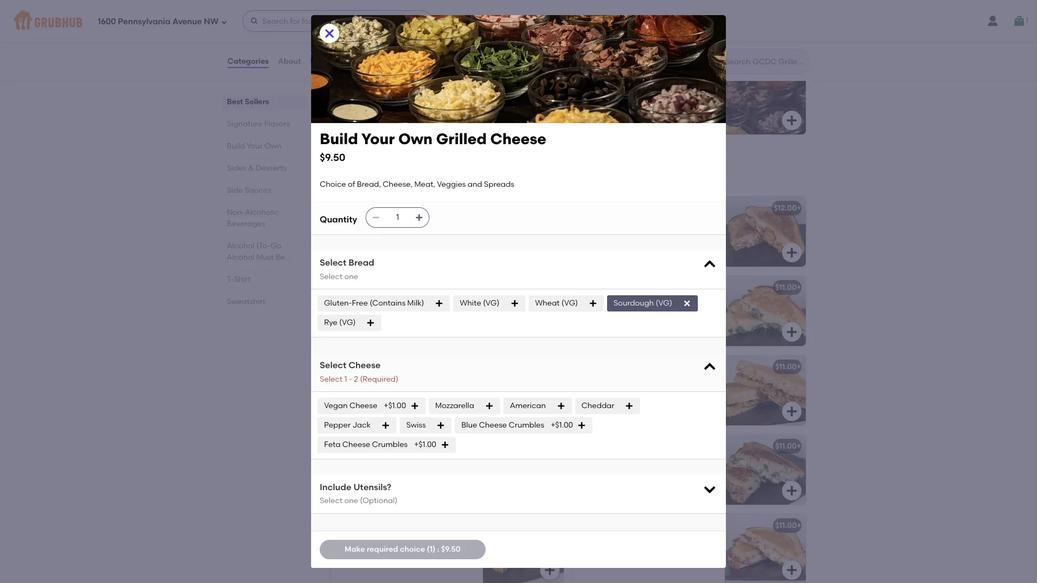 Task type: describe. For each thing, give the bounding box(es) containing it.
avocado
[[668, 230, 701, 239]]

as
[[470, 175, 477, 182]]

& inside tab
[[248, 164, 254, 173]]

veggies
[[437, 180, 466, 189]]

diced for jalapeno,
[[404, 378, 425, 387]]

+$1.00 for vegan cheese
[[384, 401, 406, 410]]

build for build your own grilled cheese $9.50 +
[[581, 99, 600, 108]]

$11.00 + for mozzarella cheese, spinach, basil, pesto
[[775, 283, 802, 292]]

sides & desserts
[[227, 164, 287, 173]]

sauces
[[245, 186, 271, 195]]

build for build your own grilled cheese $9.50
[[320, 130, 358, 148]]

flavors for signature flavors
[[264, 119, 290, 129]]

feta inside mozzarella, feta cheese, spinach, tomato, diced red onion
[[380, 457, 396, 466]]

swiss for swiss
[[406, 421, 426, 430]]

$4.00
[[339, 112, 359, 121]]

best sellers most ordered on grubhub
[[329, 36, 423, 61]]

non-
[[227, 208, 245, 217]]

aioli
[[579, 479, 595, 488]]

avenue
[[172, 17, 202, 26]]

Search GCDC Grilled Cheese Bar search field
[[724, 57, 807, 67]]

mediterranean image
[[483, 435, 564, 505]]

1600 pennsylvania avenue nw
[[98, 17, 219, 26]]

jack for pepper jack
[[353, 421, 371, 430]]

best for best sellers
[[227, 97, 243, 106]]

buffalo inside cheddar and blue cheese, buffalo crunch (diced carrot, celery, onion), ranch and hot sauce
[[438, 298, 463, 307]]

svg image inside 1 button
[[1013, 15, 1026, 28]]

jack for pepper jack cheese, chorizo crumble, pico de gallo, avocado crema
[[608, 219, 626, 228]]

cheese, inside cheddar and pepper jack cheese, cajun crunch (bell pepper, celery, onion) remoulade
[[679, 378, 709, 387]]

cheese, inside mozzarella, feta cheese, spinach, tomato, diced red onion
[[398, 457, 428, 466]]

and down '(diced'
[[363, 320, 377, 329]]

reuben
[[337, 521, 365, 530]]

ranch
[[337, 320, 361, 329]]

side
[[227, 186, 243, 195]]

$11.00 for mozzarella cheese, spinach, basil, pesto
[[775, 283, 797, 292]]

cheese, inside cheddar and blue cheese, buffalo crunch (diced carrot, celery, onion), ranch and hot sauce
[[406, 298, 436, 307]]

cheese, inside mozzarella cheese, spinach, basil, pesto
[[620, 298, 650, 307]]

mushrooms,
[[579, 468, 623, 477]]

and inside 'cheddar cheese, diced jalapeno, pulled pork, mac and chees, bbq sauce'
[[399, 389, 414, 398]]

basil,
[[685, 298, 704, 307]]

pepper jack cheese, chorizo crumble, pico de gallo, avocado crema
[[579, 219, 701, 250]]

your for build your own grilled cheese $9.50
[[361, 130, 395, 148]]

sellers for best sellers
[[245, 97, 269, 106]]

mozzarella for mozzarella
[[435, 401, 474, 410]]

1 inside select cheese select 1 - 2 (required)
[[344, 375, 347, 384]]

sides & desserts tab
[[227, 163, 303, 174]]

diced for tomato,
[[407, 219, 428, 228]]

build your own tab
[[227, 140, 303, 152]]

+ for pizza melt image
[[797, 521, 802, 530]]

1 select from the top
[[320, 258, 347, 268]]

pico
[[615, 230, 631, 239]]

melt
[[600, 521, 617, 530]]

truffle
[[659, 468, 682, 477]]

sourdough
[[614, 299, 654, 308]]

required
[[367, 545, 398, 554]]

0 horizontal spatial blue
[[366, 283, 382, 292]]

2
[[354, 375, 358, 384]]

categories
[[227, 57, 269, 66]]

& inside 'signature flavors gcdc's famous signature flavors: available as a grilled cheese, patty melt, or mac & cheese bowl.'
[[592, 175, 597, 182]]

0 horizontal spatial bbq
[[337, 362, 354, 372]]

grilled inside 'signature flavors gcdc's famous signature flavors: available as a grilled cheese, patty melt, or mac & cheese bowl.'
[[484, 175, 505, 182]]

white (vg)
[[460, 299, 500, 308]]

3 select from the top
[[320, 360, 347, 371]]

swiss for swiss cheese, pastrami, sauekraut, mustard
[[337, 537, 357, 546]]

main navigation navigation
[[0, 0, 1037, 42]]

hot
[[379, 320, 392, 329]]

choice
[[320, 180, 346, 189]]

side sauces
[[227, 186, 271, 195]]

one for utensils?
[[344, 497, 358, 506]]

bbq inside 'cheddar cheese, diced jalapeno, pulled pork, mac and chees, bbq sauce'
[[443, 389, 459, 398]]

blue inside cheddar and blue cheese, buffalo crunch (diced carrot, celery, onion), ranch and hot sauce
[[388, 298, 404, 307]]

sauce inside 'cheddar cheese, diced jalapeno, pulled pork, mac and chees, bbq sauce'
[[337, 400, 360, 409]]

and inside cheddar and pepper jack cheese, cajun crunch (bell pepper, celery, onion) remoulade
[[614, 378, 629, 387]]

signature flavors gcdc's famous signature flavors: available as a grilled cheese, patty melt, or mac & cheese bowl.
[[329, 160, 640, 182]]

pork,
[[361, 389, 380, 398]]

(vg) for wheat (vg)
[[562, 299, 578, 308]]

young american image
[[483, 197, 564, 267]]

(bell
[[632, 389, 648, 398]]

2 horizontal spatial blue
[[462, 421, 477, 430]]

mozzarella, feta cheese, spinach, tomato, diced red onion
[[337, 457, 462, 477]]

(contains
[[370, 299, 406, 308]]

quantity
[[320, 214, 357, 225]]

select for select cheese
[[320, 375, 343, 384]]

meat,
[[414, 180, 435, 189]]

onion)
[[579, 400, 602, 409]]

jalapeno,
[[427, 378, 464, 387]]

of
[[348, 180, 355, 189]]

(vg) for sourdough (vg)
[[656, 299, 672, 308]]

+ for cajun image
[[797, 362, 802, 372]]

buffalo blue image
[[483, 276, 564, 346]]

sauekraut,
[[427, 537, 466, 546]]

sides
[[227, 164, 246, 173]]

side sauces tab
[[227, 185, 303, 196]]

goddess
[[604, 283, 637, 292]]

best sellers
[[227, 97, 269, 106]]

chorizo
[[659, 219, 687, 228]]

diced inside mozzarella, feta cheese, spinach, tomato, diced red onion
[[369, 468, 391, 477]]

1600
[[98, 17, 116, 26]]

bowl.
[[624, 175, 640, 182]]

spinach, inside mozzarella, feta cheese, spinach, tomato, diced red onion
[[430, 457, 462, 466]]

1 inside button
[[1026, 16, 1029, 25]]

cheese, inside pepper jack cheese, chorizo crumble, pico de gallo, avocado crema
[[628, 219, 657, 228]]

select bread select one
[[320, 258, 374, 281]]

pepper jack
[[324, 421, 371, 430]]

shirt
[[234, 275, 251, 284]]

t-shirt tab
[[227, 274, 303, 285]]

jack inside cheddar and pepper jack cheese, cajun crunch (bell pepper, celery, onion) remoulade
[[659, 378, 677, 387]]

utensils?
[[354, 482, 392, 493]]

remoulade
[[604, 400, 646, 409]]

feta cheese crumbles
[[324, 440, 408, 449]]

bbq image
[[483, 355, 564, 426]]

cheese inside build your own grilled cheese $9.50 +
[[665, 99, 693, 108]]

make required choice (1) : $9.50
[[345, 545, 461, 554]]

:
[[437, 545, 439, 554]]

mozzarella cheese, spinach, basil, pesto
[[579, 298, 704, 318]]

mac inside 'cheddar cheese, diced jalapeno, pulled pork, mac and chees, bbq sauce'
[[381, 389, 397, 398]]

pastrami,
[[390, 537, 425, 546]]

on
[[379, 51, 388, 61]]

-
[[349, 375, 352, 384]]

gallo,
[[645, 230, 666, 239]]

pizza melt
[[579, 521, 617, 530]]

0 vertical spatial american
[[362, 204, 398, 213]]

crumbles for feta cheese crumbles
[[372, 440, 408, 449]]

green goddess
[[579, 283, 637, 292]]

mozzarella,
[[337, 457, 378, 466]]

signature for signature flavors gcdc's famous signature flavors: available as a grilled cheese, patty melt, or mac & cheese bowl.
[[329, 160, 384, 173]]

non-alcoholic beverages tab
[[227, 207, 303, 230]]

make
[[345, 545, 365, 554]]

best sellers tab
[[227, 96, 303, 108]]

tomato
[[339, 99, 367, 108]]

and right veggies
[[468, 180, 482, 189]]

reviews
[[310, 57, 340, 66]]

sweatshirt tab
[[227, 296, 303, 307]]

de
[[633, 230, 643, 239]]

+ for southwest image
[[797, 204, 802, 213]]

select for include utensils?
[[320, 497, 343, 506]]

red
[[392, 468, 407, 477]]

american for american
[[510, 401, 546, 410]]

non-alcoholic beverages
[[227, 208, 279, 229]]

sellers for best sellers most ordered on grubhub
[[356, 36, 394, 50]]



Task type: vqa. For each thing, say whether or not it's contained in the screenshot.
left BUFFALO
yes



Task type: locate. For each thing, give the bounding box(es) containing it.
jack
[[608, 219, 626, 228], [659, 378, 677, 387], [353, 421, 371, 430]]

(vg) for rye (vg)
[[339, 318, 356, 327]]

+$1.00 for blue cheese crumbles
[[551, 421, 573, 430]]

american down bread,
[[362, 204, 398, 213]]

diced inside 'cheddar cheese, diced jalapeno, pulled pork, mac and chees, bbq sauce'
[[404, 378, 425, 387]]

signature left the meat,
[[382, 175, 412, 182]]

green
[[579, 283, 602, 292]]

flavors:
[[414, 175, 438, 182]]

1 vertical spatial signature
[[329, 160, 384, 173]]

flavors inside 'signature flavors gcdc's famous signature flavors: available as a grilled cheese, patty melt, or mac & cheese bowl.'
[[387, 160, 428, 173]]

cajun
[[579, 389, 601, 398]]

0 horizontal spatial jack
[[353, 421, 371, 430]]

2 vertical spatial mozzarella
[[579, 457, 618, 466]]

Input item quantity number field
[[386, 208, 410, 228]]

alcoholic
[[245, 208, 279, 217]]

(1)
[[427, 545, 436, 554]]

1 horizontal spatial bbq
[[443, 389, 459, 398]]

0 horizontal spatial &
[[248, 164, 254, 173]]

truffle herb image
[[725, 435, 806, 505]]

select for select bread
[[320, 272, 343, 281]]

chees,
[[416, 389, 441, 398]]

pulled
[[337, 389, 360, 398]]

2 select from the top
[[320, 272, 343, 281]]

build inside 'tab'
[[227, 142, 245, 151]]

0 vertical spatial $9.50
[[581, 112, 600, 121]]

swiss cheese, pastrami, sauekraut, mustard
[[337, 537, 466, 557]]

1 vertical spatial &
[[592, 175, 597, 182]]

search icon image
[[708, 55, 721, 68]]

american up blue cheese crumbles
[[510, 401, 546, 410]]

tab
[[227, 240, 303, 263]]

pizza
[[579, 521, 599, 530]]

+$1.00 for feta cheese crumbles
[[414, 440, 437, 449]]

buffalo down select bread select one
[[337, 283, 364, 292]]

select up the "pulled"
[[320, 360, 347, 371]]

1 horizontal spatial blue
[[388, 298, 404, 307]]

2 horizontal spatial +$1.00
[[551, 421, 573, 430]]

1 vertical spatial sauce
[[337, 400, 360, 409]]

0 vertical spatial &
[[248, 164, 254, 173]]

pizza melt image
[[725, 514, 806, 584]]

and left chees, at the left bottom of the page
[[399, 389, 414, 398]]

1 horizontal spatial swiss
[[406, 421, 426, 430]]

0 horizontal spatial swiss
[[337, 537, 357, 546]]

0 horizontal spatial pepper
[[324, 421, 351, 430]]

grilled inside build your own grilled cheese $9.50 +
[[638, 99, 663, 108]]

swiss
[[406, 421, 426, 430], [337, 537, 357, 546]]

select inside the "include utensils? select one (optional)"
[[320, 497, 343, 506]]

0 vertical spatial one
[[344, 272, 358, 281]]

and up remoulade
[[614, 378, 629, 387]]

1 vertical spatial crunch
[[603, 389, 630, 398]]

0 vertical spatial 1
[[1026, 16, 1029, 25]]

sellers inside the best sellers most ordered on grubhub
[[356, 36, 394, 50]]

cheddar for pork,
[[337, 378, 370, 387]]

(vg) right rye
[[339, 318, 356, 327]]

select down "include"
[[320, 497, 343, 506]]

1 vertical spatial bbq
[[443, 389, 459, 398]]

nw
[[204, 17, 219, 26]]

one for bread
[[344, 272, 358, 281]]

tomato, down mozzarella,
[[337, 468, 367, 477]]

gluten-free (contains milk)
[[324, 299, 424, 308]]

one inside select bread select one
[[344, 272, 358, 281]]

sauce down the "pulled"
[[337, 400, 360, 409]]

tomato, down veggies
[[430, 219, 460, 228]]

cheddar up the "pulled"
[[337, 378, 370, 387]]

0 vertical spatial swiss
[[406, 421, 426, 430]]

0 horizontal spatial 1
[[344, 375, 347, 384]]

or
[[569, 175, 575, 182]]

+
[[600, 112, 605, 121], [797, 204, 802, 213], [555, 283, 559, 292], [797, 283, 802, 292], [797, 362, 802, 372], [797, 442, 802, 451], [555, 521, 559, 530], [797, 521, 802, 530]]

$9.50 inside build your own grilled cheese $9.50
[[320, 151, 346, 164]]

0 vertical spatial tomato,
[[430, 219, 460, 228]]

american for american cheese, diced tomato, bacon
[[337, 219, 373, 228]]

sellers inside tab
[[245, 97, 269, 106]]

about button
[[278, 42, 302, 81]]

one down "include"
[[344, 497, 358, 506]]

+ for the 'green goddess' image
[[797, 283, 802, 292]]

sauce inside cheddar and blue cheese, buffalo crunch (diced carrot, celery, onion), ranch and hot sauce
[[394, 320, 417, 329]]

1 horizontal spatial sauce
[[394, 320, 417, 329]]

jack up pico
[[608, 219, 626, 228]]

1 horizontal spatial own
[[398, 130, 433, 148]]

signature flavors
[[227, 119, 290, 129]]

select
[[320, 258, 347, 268], [320, 272, 343, 281], [320, 360, 347, 371], [320, 375, 343, 384], [320, 497, 343, 506]]

cheese inside build your own grilled cheese $9.50
[[490, 130, 547, 148]]

crumble,
[[579, 230, 613, 239]]

cheese, inside 'cheddar cheese, diced jalapeno, pulled pork, mac and chees, bbq sauce'
[[372, 378, 402, 387]]

2 horizontal spatial pepper
[[630, 378, 657, 387]]

onion),
[[443, 309, 468, 318]]

best up signature flavors
[[227, 97, 243, 106]]

0 vertical spatial +$1.00
[[384, 401, 406, 410]]

own for build your own grilled cheese $9.50
[[398, 130, 433, 148]]

crunch inside cheddar and blue cheese, buffalo crunch (diced carrot, celery, onion), ranch and hot sauce
[[337, 309, 364, 318]]

celery, inside cheddar and blue cheese, buffalo crunch (diced carrot, celery, onion), ranch and hot sauce
[[418, 309, 442, 318]]

vegan cheese
[[324, 401, 377, 410]]

sweatshirt
[[227, 297, 265, 306]]

build inside build your own grilled cheese $9.50 +
[[581, 99, 600, 108]]

carrot,
[[391, 309, 416, 318]]

desserts
[[256, 164, 287, 173]]

0 vertical spatial best
[[329, 36, 354, 50]]

categories button
[[227, 42, 269, 81]]

own for build your own
[[265, 142, 282, 151]]

$11.00
[[533, 283, 555, 292], [775, 283, 797, 292], [775, 362, 797, 372], [775, 442, 797, 451], [775, 521, 797, 530]]

reviews button
[[310, 42, 341, 81]]

cheese inside 'signature flavors gcdc's famous signature flavors: available as a grilled cheese, patty melt, or mac & cheese bowl.'
[[598, 175, 622, 182]]

diced down 'choice of bread, cheese, meat, veggies and spreads'
[[407, 219, 428, 228]]

1 button
[[1013, 11, 1029, 31]]

feta
[[324, 440, 341, 449], [380, 457, 396, 466]]

$13.00
[[532, 521, 555, 530]]

cheese
[[665, 99, 693, 108], [490, 130, 547, 148], [598, 175, 622, 182], [349, 360, 381, 371], [350, 401, 377, 410], [479, 421, 507, 430], [342, 440, 370, 449]]

1 horizontal spatial celery,
[[680, 389, 704, 398]]

0 vertical spatial crunch
[[337, 309, 364, 318]]

2 vertical spatial pepper
[[324, 421, 351, 430]]

bbq up -
[[337, 362, 354, 372]]

signature for signature flavors
[[227, 119, 263, 129]]

1 vertical spatial jack
[[659, 378, 677, 387]]

american inside american cheese, diced tomato, bacon
[[337, 219, 373, 228]]

$12.00
[[774, 204, 797, 213]]

own inside build your own grilled cheese $9.50 +
[[619, 99, 636, 108]]

4 select from the top
[[320, 375, 343, 384]]

signature down best sellers
[[227, 119, 263, 129]]

t-
[[227, 275, 234, 284]]

wheat
[[535, 299, 560, 308]]

1 horizontal spatial mac
[[577, 175, 590, 182]]

spinach, inside mozzarella cheese, roasted mushrooms, spinach, truffle herb aioli
[[625, 468, 657, 477]]

tomato, inside american cheese, diced tomato, bacon
[[430, 219, 460, 228]]

flavors up 'choice of bread, cheese, meat, veggies and spreads'
[[387, 160, 428, 173]]

signature up famous
[[329, 160, 384, 173]]

0 horizontal spatial feta
[[324, 440, 341, 449]]

$9.50 inside build your own grilled cheese $9.50 +
[[581, 112, 600, 121]]

bacon
[[337, 230, 361, 239]]

about
[[278, 57, 301, 66]]

0 horizontal spatial crumbles
[[372, 440, 408, 449]]

1 horizontal spatial crumbles
[[509, 421, 544, 430]]

1 horizontal spatial $9.50
[[441, 545, 461, 554]]

sellers up on
[[356, 36, 394, 50]]

flavors
[[264, 119, 290, 129], [387, 160, 428, 173]]

2 horizontal spatial your
[[601, 99, 618, 108]]

& right sides
[[248, 164, 254, 173]]

1 vertical spatial celery,
[[680, 389, 704, 398]]

2 vertical spatial diced
[[369, 468, 391, 477]]

0 horizontal spatial buffalo
[[337, 283, 364, 292]]

pepper up crumble,
[[579, 219, 606, 228]]

select up 'gluten-'
[[320, 272, 343, 281]]

2 vertical spatial $9.50
[[441, 545, 461, 554]]

sauce down carrot, at the bottom
[[394, 320, 417, 329]]

build your own grilled cheese $9.50 +
[[581, 99, 693, 121]]

own
[[619, 99, 636, 108], [398, 130, 433, 148], [265, 142, 282, 151]]

one inside the "include utensils? select one (optional)"
[[344, 497, 358, 506]]

cheddar up cajun
[[579, 378, 612, 387]]

crumbles up mediterranean image
[[509, 421, 544, 430]]

buffalo blue
[[337, 283, 382, 292]]

green goddess image
[[725, 276, 806, 346]]

cheddar inside 'cheddar cheese, diced jalapeno, pulled pork, mac and chees, bbq sauce'
[[337, 378, 370, 387]]

choice of bread, cheese, meat, veggies and spreads
[[320, 180, 514, 189]]

0 vertical spatial signature
[[227, 119, 263, 129]]

2 one from the top
[[344, 497, 358, 506]]

1 vertical spatial mac
[[381, 389, 397, 398]]

diced up chees, at the left bottom of the page
[[404, 378, 425, 387]]

2 vertical spatial american
[[510, 401, 546, 410]]

+ for the reuben 'image'
[[555, 521, 559, 530]]

mac right or
[[577, 175, 590, 182]]

cheese, inside swiss cheese, pastrami, sauekraut, mustard
[[358, 537, 388, 546]]

sellers up signature flavors
[[245, 97, 269, 106]]

gluten-
[[324, 299, 352, 308]]

celery, inside cheddar and pepper jack cheese, cajun crunch (bell pepper, celery, onion) remoulade
[[680, 389, 704, 398]]

diced
[[407, 219, 428, 228], [404, 378, 425, 387], [369, 468, 391, 477]]

1 vertical spatial flavors
[[387, 160, 428, 173]]

bread
[[349, 258, 374, 268]]

svg image
[[250, 17, 259, 25], [323, 27, 336, 40], [786, 114, 799, 127], [786, 246, 799, 259], [435, 299, 444, 308], [510, 299, 519, 308], [589, 299, 598, 308], [683, 299, 692, 308], [702, 360, 718, 375], [411, 402, 419, 411], [544, 405, 557, 418], [786, 405, 799, 418], [382, 421, 390, 430], [437, 421, 445, 430], [544, 564, 557, 577], [786, 564, 799, 577]]

swiss down chees, at the left bottom of the page
[[406, 421, 426, 430]]

0 horizontal spatial own
[[265, 142, 282, 151]]

your inside build your own grilled cheese $9.50
[[361, 130, 395, 148]]

cup
[[390, 99, 405, 108]]

2 vertical spatial spinach,
[[625, 468, 657, 477]]

+$1.00
[[384, 401, 406, 410], [551, 421, 573, 430], [414, 440, 437, 449]]

0 vertical spatial sellers
[[356, 36, 394, 50]]

southwest image
[[725, 197, 806, 267]]

milk)
[[407, 299, 424, 308]]

your inside 'tab'
[[247, 142, 263, 151]]

cheddar inside cheddar and blue cheese, buffalo crunch (diced carrot, celery, onion), ranch and hot sauce
[[337, 298, 370, 307]]

1 vertical spatial feta
[[380, 457, 396, 466]]

1 vertical spatial spinach,
[[430, 457, 462, 466]]

$9.50 for make required choice (1) : $9.50
[[441, 545, 461, 554]]

1 one from the top
[[344, 272, 358, 281]]

tomato, inside mozzarella, feta cheese, spinach, tomato, diced red onion
[[337, 468, 367, 477]]

1 vertical spatial best
[[227, 97, 243, 106]]

spinach, up onion
[[430, 457, 462, 466]]

include utensils? select one (optional)
[[320, 482, 398, 506]]

grilled for build your own grilled cheese $9.50
[[436, 130, 487, 148]]

pepper down vegan
[[324, 421, 351, 430]]

best for best sellers most ordered on grubhub
[[329, 36, 354, 50]]

build for build your own
[[227, 142, 245, 151]]

soup
[[369, 99, 388, 108]]

cheddar for cajun
[[579, 378, 612, 387]]

your inside build your own grilled cheese $9.50 +
[[601, 99, 618, 108]]

1 horizontal spatial your
[[361, 130, 395, 148]]

grilled for build your own grilled cheese $9.50 +
[[638, 99, 663, 108]]

build your own
[[227, 142, 282, 151]]

0 vertical spatial feta
[[324, 440, 341, 449]]

& right or
[[592, 175, 597, 182]]

1 horizontal spatial feta
[[380, 457, 396, 466]]

cheddar down buffalo blue
[[337, 298, 370, 307]]

signature
[[227, 119, 263, 129], [329, 160, 384, 173], [382, 175, 412, 182]]

t-shirt
[[227, 275, 251, 284]]

1 vertical spatial swiss
[[337, 537, 357, 546]]

jack up pepper,
[[659, 378, 677, 387]]

your for build your own grilled cheese $9.50 +
[[601, 99, 618, 108]]

swiss up mustard
[[337, 537, 357, 546]]

$9.50 for build your own grilled cheese $9.50 +
[[581, 112, 600, 121]]

0 horizontal spatial celery,
[[418, 309, 442, 318]]

(optional)
[[360, 497, 398, 506]]

(required)
[[360, 375, 398, 384]]

$11.00 + for cheddar and blue cheese, buffalo crunch (diced carrot, celery, onion), ranch and hot sauce
[[533, 283, 559, 292]]

cajun image
[[725, 355, 806, 426]]

(vg) right white
[[483, 299, 500, 308]]

blue up carrot, at the bottom
[[388, 298, 404, 307]]

(vg) right sourdough at the bottom of page
[[656, 299, 672, 308]]

mozzarella
[[579, 298, 618, 307], [435, 401, 474, 410], [579, 457, 618, 466]]

mustard
[[337, 548, 367, 557]]

0 vertical spatial pepper
[[579, 219, 606, 228]]

0 vertical spatial crumbles
[[509, 421, 544, 430]]

1 horizontal spatial crunch
[[603, 389, 630, 398]]

1 horizontal spatial build
[[320, 130, 358, 148]]

1 vertical spatial pepper
[[630, 378, 657, 387]]

celery,
[[418, 309, 442, 318], [680, 389, 704, 398]]

1 horizontal spatial flavors
[[387, 160, 428, 173]]

gcdc's
[[329, 175, 354, 182]]

$9.50 for build your own grilled cheese $9.50
[[320, 151, 346, 164]]

celery, right pepper,
[[680, 389, 704, 398]]

onion
[[409, 468, 431, 477]]

beverages
[[227, 219, 265, 229]]

bbq down jalapeno,
[[443, 389, 459, 398]]

0 vertical spatial diced
[[407, 219, 428, 228]]

0 horizontal spatial your
[[247, 142, 263, 151]]

0 vertical spatial mac
[[577, 175, 590, 182]]

signature inside tab
[[227, 119, 263, 129]]

0 vertical spatial jack
[[608, 219, 626, 228]]

best
[[329, 36, 354, 50], [227, 97, 243, 106]]

pepper for pepper jack cheese, chorizo crumble, pico de gallo, avocado crema
[[579, 219, 606, 228]]

mozzarella cheese, roasted mushrooms, spinach, truffle herb aioli
[[579, 457, 702, 488]]

one
[[344, 272, 358, 281], [344, 497, 358, 506]]

best inside tab
[[227, 97, 243, 106]]

2 horizontal spatial build
[[581, 99, 600, 108]]

feta down pepper jack
[[324, 440, 341, 449]]

diced up "utensils?"
[[369, 468, 391, 477]]

0 vertical spatial spinach,
[[652, 298, 684, 307]]

0 horizontal spatial crunch
[[337, 309, 364, 318]]

grubhub
[[390, 51, 423, 61]]

1 vertical spatial american
[[337, 219, 373, 228]]

reuben image
[[483, 514, 564, 584]]

0 vertical spatial mozzarella
[[579, 298, 618, 307]]

cheese,
[[507, 175, 532, 182], [383, 180, 413, 189], [375, 219, 405, 228], [628, 219, 657, 228], [406, 298, 436, 307], [620, 298, 650, 307], [372, 378, 402, 387], [679, 378, 709, 387], [398, 457, 428, 466], [620, 457, 650, 466], [358, 537, 388, 546]]

and up '(diced'
[[372, 298, 386, 307]]

1 vertical spatial buffalo
[[438, 298, 463, 307]]

buffalo up onion),
[[438, 298, 463, 307]]

flavors for signature flavors gcdc's famous signature flavors: available as a grilled cheese, patty melt, or mac & cheese bowl.
[[387, 160, 428, 173]]

grilled
[[638, 99, 663, 108], [436, 130, 487, 148], [484, 175, 505, 182]]

0 horizontal spatial $9.50
[[320, 151, 346, 164]]

0 horizontal spatial tomato,
[[337, 468, 367, 477]]

crunch up remoulade
[[603, 389, 630, 398]]

cheese, inside american cheese, diced tomato, bacon
[[375, 219, 405, 228]]

celery, down milk)
[[418, 309, 442, 318]]

select cheese select 1 - 2 (required)
[[320, 360, 398, 384]]

spinach, left 'basil,'
[[652, 298, 684, 307]]

diced inside american cheese, diced tomato, bacon
[[407, 219, 428, 228]]

mozzarella for mozzarella cheese, roasted mushrooms, spinach, truffle herb aioli
[[579, 457, 618, 466]]

0 vertical spatial celery,
[[418, 309, 442, 318]]

jack inside pepper jack cheese, chorizo crumble, pico de gallo, avocado crema
[[608, 219, 626, 228]]

cheddar and pepper jack cheese, cajun crunch (bell pepper, celery, onion) remoulade
[[579, 378, 709, 409]]

2 vertical spatial jack
[[353, 421, 371, 430]]

mozzarella inside mozzarella cheese, spinach, basil, pesto
[[579, 298, 618, 307]]

build your own grilled cheese $9.50
[[320, 130, 547, 164]]

flavors inside signature flavors tab
[[264, 119, 290, 129]]

+ inside build your own grilled cheese $9.50 +
[[600, 112, 605, 121]]

spinach, inside mozzarella cheese, spinach, basil, pesto
[[652, 298, 684, 307]]

2 horizontal spatial own
[[619, 99, 636, 108]]

$11.00 for cheddar and pepper jack cheese, cajun crunch (bell pepper, celery, onion) remoulade
[[775, 362, 797, 372]]

+ for truffle herb image at right bottom
[[797, 442, 802, 451]]

mozzarella down jalapeno,
[[435, 401, 474, 410]]

2 vertical spatial +$1.00
[[414, 440, 437, 449]]

1 horizontal spatial pepper
[[579, 219, 606, 228]]

cheese, inside 'signature flavors gcdc's famous signature flavors: available as a grilled cheese, patty melt, or mac & cheese bowl.'
[[507, 175, 532, 182]]

free
[[352, 299, 368, 308]]

spinach, down roasted
[[625, 468, 657, 477]]

0 vertical spatial blue
[[366, 283, 382, 292]]

pepper inside cheddar and pepper jack cheese, cajun crunch (bell pepper, celery, onion) remoulade
[[630, 378, 657, 387]]

build inside build your own grilled cheese $9.50
[[320, 130, 358, 148]]

cheese inside select cheese select 1 - 2 (required)
[[349, 360, 381, 371]]

1 vertical spatial 1
[[344, 375, 347, 384]]

blue cheese crumbles
[[462, 421, 544, 430]]

cheese, inside mozzarella cheese, roasted mushrooms, spinach, truffle herb aioli
[[620, 457, 650, 466]]

5 select from the top
[[320, 497, 343, 506]]

0 horizontal spatial sauce
[[337, 400, 360, 409]]

own for build your own grilled cheese $9.50 +
[[619, 99, 636, 108]]

pepper inside pepper jack cheese, chorizo crumble, pico de gallo, avocado crema
[[579, 219, 606, 228]]

cheddar inside cheddar and pepper jack cheese, cajun crunch (bell pepper, celery, onion) remoulade
[[579, 378, 612, 387]]

1 horizontal spatial sellers
[[356, 36, 394, 50]]

(vg) right wheat
[[562, 299, 578, 308]]

signature flavors tab
[[227, 118, 303, 130]]

grilled inside build your own grilled cheese $9.50
[[436, 130, 487, 148]]

select left bread
[[320, 258, 347, 268]]

+ for buffalo blue image
[[555, 283, 559, 292]]

(vg) for white (vg)
[[483, 299, 500, 308]]

mac inside 'signature flavors gcdc's famous signature flavors: available as a grilled cheese, patty melt, or mac & cheese bowl.'
[[577, 175, 590, 182]]

jack up feta cheese crumbles
[[353, 421, 371, 430]]

svg image inside main navigation navigation
[[250, 17, 259, 25]]

$11.00 + for cheddar and pepper jack cheese, cajun crunch (bell pepper, celery, onion) remoulade
[[775, 362, 802, 372]]

mozzarella up mushrooms,
[[579, 457, 618, 466]]

pennsylvania
[[118, 17, 171, 26]]

0 horizontal spatial flavors
[[264, 119, 290, 129]]

0 vertical spatial flavors
[[264, 119, 290, 129]]

2 horizontal spatial jack
[[659, 378, 677, 387]]

crunch inside cheddar and pepper jack cheese, cajun crunch (bell pepper, celery, onion) remoulade
[[603, 389, 630, 398]]

mozzarella for mozzarella cheese, spinach, basil, pesto
[[579, 298, 618, 307]]

1 horizontal spatial jack
[[608, 219, 626, 228]]

1 vertical spatial mozzarella
[[435, 401, 474, 410]]

select left -
[[320, 375, 343, 384]]

herb
[[684, 468, 702, 477]]

spinach,
[[652, 298, 684, 307], [430, 457, 462, 466], [625, 468, 657, 477]]

$11.00 for cheddar and blue cheese, buffalo crunch (diced carrot, celery, onion), ranch and hot sauce
[[533, 283, 555, 292]]

crunch up ranch
[[337, 309, 364, 318]]

available
[[439, 175, 468, 182]]

flavors up "build your own" 'tab'
[[264, 119, 290, 129]]

american up bacon
[[337, 219, 373, 228]]

1 horizontal spatial best
[[329, 36, 354, 50]]

$12.00 +
[[774, 204, 802, 213]]

0 horizontal spatial +$1.00
[[384, 401, 406, 410]]

svg image
[[1013, 15, 1026, 28], [221, 19, 227, 25], [544, 114, 557, 127], [372, 214, 380, 222], [415, 214, 424, 222], [544, 246, 557, 259], [702, 257, 718, 272], [367, 319, 375, 327], [544, 326, 557, 339], [786, 326, 799, 339], [485, 402, 494, 411], [557, 402, 565, 411], [625, 402, 634, 411], [578, 421, 586, 430], [441, 441, 449, 449], [702, 482, 718, 497], [786, 485, 799, 497]]

own inside 'tab'
[[265, 142, 282, 151]]

feta up red
[[380, 457, 396, 466]]

most
[[329, 51, 346, 61]]

0 horizontal spatial mac
[[381, 389, 397, 398]]

2 vertical spatial grilled
[[484, 175, 505, 182]]

0 vertical spatial buffalo
[[337, 283, 364, 292]]

cheddar for crunch
[[337, 298, 370, 307]]

mozzarella up pesto
[[579, 298, 618, 307]]

1 horizontal spatial 1
[[1026, 16, 1029, 25]]

mozzarella inside mozzarella cheese, roasted mushrooms, spinach, truffle herb aioli
[[579, 457, 618, 466]]

swiss inside swiss cheese, pastrami, sauekraut, mustard
[[337, 537, 357, 546]]

pepper for pepper jack
[[324, 421, 351, 430]]

1 vertical spatial +$1.00
[[551, 421, 573, 430]]

crumbles for blue cheese crumbles
[[509, 421, 544, 430]]

mac down (required)
[[381, 389, 397, 398]]

roasted
[[652, 457, 682, 466]]

2 vertical spatial signature
[[382, 175, 412, 182]]

pepper up (bell
[[630, 378, 657, 387]]

rye
[[324, 318, 338, 327]]

$9.50
[[581, 112, 600, 121], [320, 151, 346, 164], [441, 545, 461, 554]]

cheddar down cajun
[[582, 401, 615, 410]]

blue down jalapeno,
[[462, 421, 477, 430]]

own inside build your own grilled cheese $9.50
[[398, 130, 433, 148]]

your for build your own
[[247, 142, 263, 151]]

0 horizontal spatial sellers
[[245, 97, 269, 106]]

crumbles up mozzarella, feta cheese, spinach, tomato, diced red onion
[[372, 440, 408, 449]]

best inside the best sellers most ordered on grubhub
[[329, 36, 354, 50]]

blue up the gluten-free (contains milk)
[[366, 283, 382, 292]]

best up most
[[329, 36, 354, 50]]

2 horizontal spatial $9.50
[[581, 112, 600, 121]]

cheddar
[[337, 298, 370, 307], [337, 378, 370, 387], [579, 378, 612, 387], [582, 401, 615, 410]]

one up buffalo blue
[[344, 272, 358, 281]]



